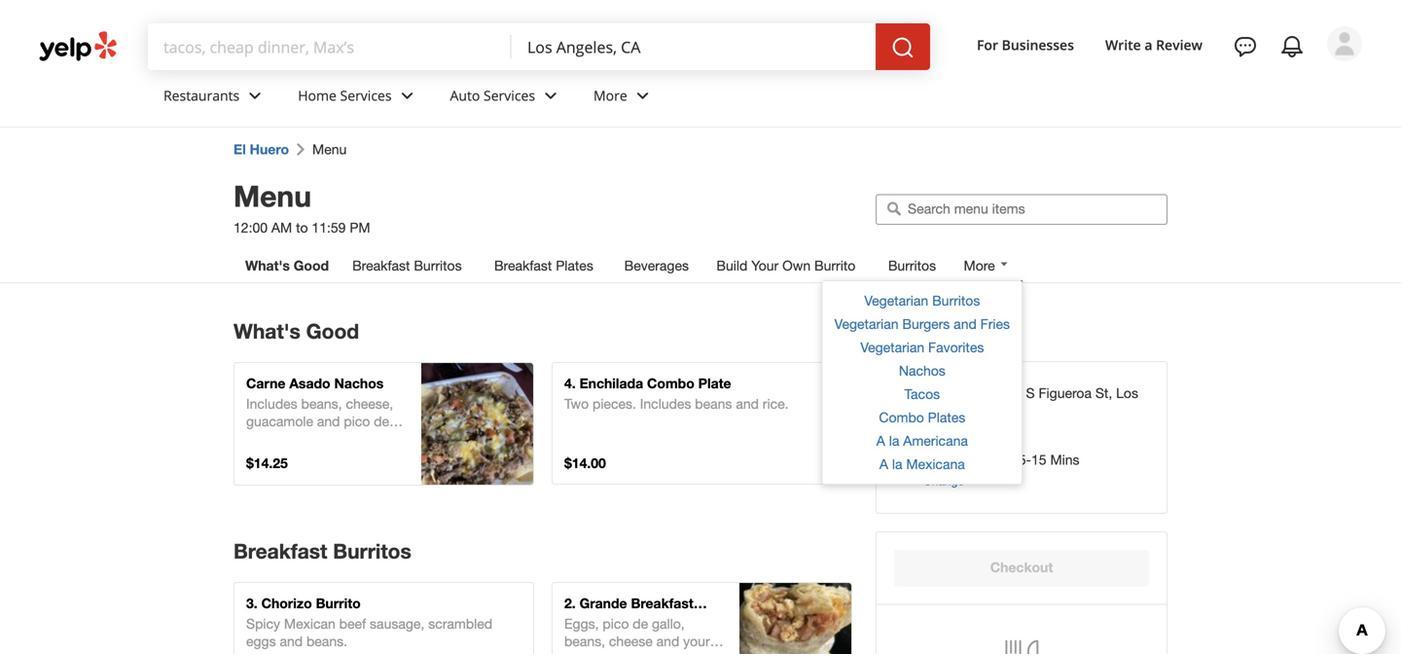 Task type: describe. For each thing, give the bounding box(es) containing it.
ready
[[965, 452, 1001, 468]]

mexican
[[284, 616, 336, 632]]

am
[[272, 220, 292, 236]]

write a review link
[[1098, 27, 1211, 62]]

and inside vegetarian burritos vegetarian burgers and fries vegetarian favorites nachos tacos combo plates a la americana a la mexicana
[[954, 316, 977, 332]]

enchilada
[[580, 375, 644, 391]]

to for $14.25
[[471, 407, 483, 423]]

4.
[[565, 375, 576, 391]]

change for pick up at
[[924, 422, 965, 435]]

home services
[[298, 86, 392, 105]]

spicy
[[246, 616, 280, 632]]

address, neighborhood, city, state or zip text field
[[528, 36, 861, 57]]

what's inside tab list
[[245, 257, 290, 274]]

Search menu items text field
[[908, 200, 1158, 218]]

plate
[[699, 375, 732, 391]]

two
[[565, 396, 589, 412]]

a la mexicana link
[[823, 453, 1022, 476]]

fries
[[981, 316, 1010, 332]]

0 vertical spatial more
[[594, 86, 628, 105]]

4. enchilada combo plate two pieces. includes beans and rice.
[[565, 375, 789, 412]]

nachos inside the carne asado nachos includes beans, cheese, guacamole and pico de gallo. $14.25
[[334, 375, 384, 391]]

to for eggs, pico de gallo, beans, cheese and your choice of ham or bacon.
[[789, 627, 801, 643]]

carne asado nachos includes beans, cheese, guacamole and pico de gallo. $14.25
[[246, 375, 393, 471]]

nachos inside vegetarian burritos vegetarian burgers and fries vegetarian favorites nachos tacos combo plates a la americana a la mexicana
[[899, 363, 946, 379]]

build your own burrito
[[717, 257, 856, 274]]

mexicana
[[907, 456, 966, 472]]

angeles,
[[924, 403, 976, 419]]

menu for menu
[[313, 141, 347, 157]]

burrito for 2. grande breakfast burrito
[[565, 613, 610, 629]]

what's inside menu
[[234, 319, 301, 343]]

beans
[[695, 396, 733, 412]]

tacos link
[[823, 383, 1022, 406]]

0 vertical spatial vegetarian
[[865, 293, 929, 309]]

write a review
[[1106, 36, 1203, 54]]

figueroa
[[1039, 385, 1092, 401]]

$14.25
[[246, 455, 288, 471]]

add for eggs, pico de gallo, beans, cheese and your choice of ham or bacon.
[[761, 627, 786, 643]]

nachos link
[[823, 359, 1022, 383]]

3000 s figueroa st, los angeles, ca
[[924, 385, 1139, 419]]

good inside menu
[[306, 319, 359, 343]]

for businesses link
[[970, 27, 1082, 62]]

bob b. image
[[1328, 26, 1363, 61]]

beef
[[339, 616, 366, 632]]

vegetarian burritos link
[[823, 289, 1022, 312]]

breakfast plates
[[494, 257, 594, 274]]

checkout button
[[895, 550, 1150, 587]]

s
[[1027, 385, 1035, 401]]

gallo.
[[246, 431, 279, 447]]

scrambled
[[429, 616, 493, 632]]

checkout
[[991, 559, 1054, 575]]

los
[[1117, 385, 1139, 401]]

3000
[[993, 385, 1023, 401]]

auto services
[[450, 86, 535, 105]]

in
[[1005, 452, 1015, 468]]

a la americana link
[[823, 429, 1022, 453]]

el huero
[[234, 141, 289, 157]]

carne
[[246, 375, 286, 391]]

el huero link
[[234, 141, 289, 157]]

menu containing what's good
[[234, 301, 870, 654]]

what's good inside tab list
[[245, 257, 329, 274]]

15
[[1032, 452, 1047, 468]]

0 vertical spatial la
[[890, 433, 900, 449]]

add to cart for eggs, pico de gallo, beans, cheese and your choice of ham or bacon.
[[761, 627, 831, 643]]

ham
[[624, 651, 651, 654]]

pico inside the carne asado nachos includes beans, cheese, guacamole and pico de gallo. $14.25
[[344, 413, 370, 429]]

and inside 3. chorizo burrito spicy mexican beef sausage, scrambled eggs and beans.
[[280, 633, 303, 649]]

pick
[[924, 385, 952, 401]]

breakfast inside the 2. grande breakfast burrito
[[631, 595, 694, 611]]

breakfast burritos inside menu
[[234, 539, 412, 563]]

24 chevron down v2 image for restaurants
[[244, 84, 267, 107]]

de inside the carne asado nachos includes beans, cheese, guacamole and pico de gallo. $14.25
[[374, 413, 389, 429]]

$14.00
[[565, 455, 606, 471]]

2. grande breakfast burrito
[[565, 595, 694, 629]]

your
[[752, 257, 779, 274]]

change button for order ready
[[924, 472, 965, 490]]

grande
[[580, 595, 627, 611]]

burritos inside vegetarian burritos vegetarian burgers and fries vegetarian favorites nachos tacos combo plates a la americana a la mexicana
[[933, 293, 981, 309]]

pico inside the eggs, pico de gallo, beans, cheese and your choice of ham or bacon.
[[603, 616, 629, 632]]

1 vertical spatial a
[[880, 456, 889, 472]]

build
[[717, 257, 748, 274]]

auto services link
[[435, 70, 578, 127]]

eggs, pico de gallo, beans, cheese and your choice of ham or bacon.
[[565, 616, 713, 654]]

gallo,
[[652, 616, 685, 632]]

pick up at
[[924, 385, 989, 401]]

more link
[[578, 70, 670, 127]]

3.
[[246, 595, 258, 611]]

pm
[[350, 220, 371, 236]]

auto
[[450, 86, 480, 105]]

beans, for asado
[[301, 396, 342, 412]]

and inside 4. enchilada combo plate two pieces. includes beans and rice.
[[736, 396, 759, 412]]

americana
[[904, 433, 969, 449]]

vegetarian favorites link
[[823, 336, 1022, 359]]

tacos
[[905, 386, 941, 402]]

vegetarian burgers and fries link
[[823, 312, 1022, 336]]

combo plates link
[[823, 406, 1022, 429]]

combo inside 4. enchilada combo plate two pieces. includes beans and rice.
[[647, 375, 695, 391]]

chorizo
[[261, 595, 312, 611]]

favorites
[[929, 339, 985, 355]]

cheese,
[[346, 396, 393, 412]]

restaurants link
[[148, 70, 283, 127]]

2 vertical spatial vegetarian
[[861, 339, 925, 355]]

businesses
[[1002, 36, 1075, 54]]



Task type: locate. For each thing, give the bounding box(es) containing it.
1 horizontal spatial services
[[484, 86, 535, 105]]

24 chevron down v2 image left auto
[[396, 84, 419, 107]]

2 services from the left
[[484, 86, 535, 105]]

search image
[[892, 36, 915, 59], [892, 36, 915, 59]]

services right the home at the top of the page
[[340, 86, 392, 105]]

plates inside vegetarian burritos vegetarian burgers and fries vegetarian favorites nachos tacos combo plates a la americana a la mexicana
[[928, 409, 966, 425]]

services right auto
[[484, 86, 535, 105]]

1 vertical spatial change button
[[924, 472, 965, 490]]

pieces.
[[593, 396, 637, 412]]

includes up guacamole
[[246, 396, 298, 412]]

and up or
[[657, 633, 680, 649]]

1 vertical spatial more
[[964, 257, 996, 274]]

cart for $14.25
[[487, 407, 513, 423]]

and up favorites
[[954, 316, 977, 332]]

to inside menu 12:00 am to 11:59 pm
[[296, 220, 308, 236]]

0 horizontal spatial 24 chevron down v2 image
[[244, 84, 267, 107]]

a down combo plates link
[[877, 433, 886, 449]]

0 horizontal spatial burrito
[[316, 595, 361, 611]]

1 horizontal spatial 24 chevron down v2 image
[[632, 84, 655, 107]]

good inside tab list
[[294, 257, 329, 274]]

0 vertical spatial plates
[[556, 257, 594, 274]]

rice.
[[763, 396, 789, 412]]

combo
[[647, 375, 695, 391], [879, 409, 925, 425]]

bacon.
[[671, 651, 713, 654]]

breakfast
[[352, 257, 410, 274], [494, 257, 552, 274], [234, 539, 328, 563], [631, 595, 694, 611]]

burrito down grande
[[565, 613, 610, 629]]

la down a la americana link
[[893, 456, 903, 472]]

0 vertical spatial to
[[296, 220, 308, 236]]

1 vertical spatial vegetarian
[[835, 316, 899, 332]]

1 services from the left
[[340, 86, 392, 105]]

combo down tacos link
[[879, 409, 925, 425]]

pico
[[344, 413, 370, 429], [603, 616, 629, 632]]

0 horizontal spatial plates
[[556, 257, 594, 274]]

0 vertical spatial add
[[442, 407, 467, 423]]

home services link
[[283, 70, 435, 127]]

1 vertical spatial to
[[471, 407, 483, 423]]

menu 12:00 am to 11:59 pm
[[234, 178, 371, 236]]

of
[[609, 651, 621, 654]]

burrito inside tab list
[[815, 257, 856, 274]]

breakfast burritos up chorizo
[[234, 539, 412, 563]]

beverages
[[625, 257, 689, 274]]

restaurants
[[164, 86, 240, 105]]

1 horizontal spatial nachos
[[899, 363, 946, 379]]

vegetarian down vegetarian burgers and fries link
[[861, 339, 925, 355]]

write
[[1106, 36, 1142, 54]]

  text field up the home at the top of the page
[[164, 36, 496, 57]]

1   text field from the left
[[164, 36, 496, 57]]

1 horizontal spatial add to cart
[[761, 627, 831, 643]]

tacos, cheap dinner, Max's text field
[[164, 36, 496, 57]]

a down a la americana link
[[880, 456, 889, 472]]

beans, inside the eggs, pico de gallo, beans, cheese and your choice of ham or bacon.
[[565, 633, 606, 649]]

0 vertical spatial what's good
[[245, 257, 329, 274]]

add for $14.25
[[442, 407, 467, 423]]

and down mexican
[[280, 633, 303, 649]]

services for auto services
[[484, 86, 535, 105]]

el
[[234, 141, 246, 157]]

0 vertical spatial menu
[[313, 141, 347, 157]]

0 horizontal spatial add
[[442, 407, 467, 423]]

nachos down vegetarian favorites link
[[899, 363, 946, 379]]

order ready in 5-15 mins
[[924, 452, 1080, 468]]

own
[[783, 257, 811, 274]]

12:00
[[234, 220, 268, 236]]

order
[[924, 452, 961, 468]]

2 change button from the top
[[924, 472, 965, 490]]

0 horizontal spatial services
[[340, 86, 392, 105]]

add right your in the bottom of the page
[[761, 627, 786, 643]]

menu inside menu 12:00 am to 11:59 pm
[[234, 178, 312, 213]]

0 vertical spatial beans,
[[301, 396, 342, 412]]

up
[[956, 385, 972, 401]]

sausage,
[[370, 616, 425, 632]]

0 vertical spatial burrito
[[815, 257, 856, 274]]

to
[[296, 220, 308, 236], [471, 407, 483, 423], [789, 627, 801, 643]]

  text field for address, neighborhood, city, state or zip text box at the top of page
[[528, 36, 861, 57]]

more
[[594, 86, 628, 105], [964, 257, 996, 274]]

24 chevron down v2 image for more
[[632, 84, 655, 107]]

de up cheese
[[633, 616, 648, 632]]

beans, inside the carne asado nachos includes beans, cheese, guacamole and pico de gallo. $14.25
[[301, 396, 342, 412]]

plates up 'americana'
[[928, 409, 966, 425]]

0 vertical spatial breakfast burritos
[[352, 257, 462, 274]]

st,
[[1096, 385, 1113, 401]]

and left rice. at the bottom right of page
[[736, 396, 759, 412]]

burgers
[[903, 316, 950, 332]]

24 chevron down v2 image
[[396, 84, 419, 107], [632, 84, 655, 107]]

0 vertical spatial what's
[[245, 257, 290, 274]]

what's good
[[245, 257, 329, 274], [234, 319, 359, 343]]

cart for eggs, pico de gallo, beans, cheese and your choice of ham or bacon.
[[805, 627, 831, 643]]

add right cheese,
[[442, 407, 467, 423]]

services
[[340, 86, 392, 105], [484, 86, 535, 105]]

plates left beverages
[[556, 257, 594, 274]]

for
[[977, 36, 999, 54]]

home
[[298, 86, 337, 105]]

5-
[[1019, 452, 1032, 468]]

0 vertical spatial pico
[[344, 413, 370, 429]]

1 horizontal spatial beans,
[[565, 633, 606, 649]]

includes left beans
[[640, 396, 692, 412]]

1 horizontal spatial menu
[[313, 141, 347, 157]]

1 horizontal spatial more
[[964, 257, 996, 274]]

tab list containing what's good
[[234, 248, 1023, 485]]

1 horizontal spatial pico
[[603, 616, 629, 632]]

1 vertical spatial what's good
[[234, 319, 359, 343]]

0 vertical spatial cart
[[487, 407, 513, 423]]

and
[[954, 316, 977, 332], [736, 396, 759, 412], [317, 413, 340, 429], [280, 633, 303, 649], [657, 633, 680, 649]]

at
[[976, 385, 989, 401]]

1 horizontal spatial to
[[471, 407, 483, 423]]

1 vertical spatial combo
[[879, 409, 925, 425]]

1 vertical spatial burrito
[[316, 595, 361, 611]]

de down cheese,
[[374, 413, 389, 429]]

menu down the home at the top of the page
[[313, 141, 347, 157]]

burritos inside menu
[[333, 539, 412, 563]]

1 24 chevron down v2 image from the left
[[244, 84, 267, 107]]

choice
[[565, 651, 605, 654]]

1 horizontal spatial   text field
[[528, 36, 861, 57]]

what's down "am"
[[245, 257, 290, 274]]

11:59
[[312, 220, 346, 236]]

notifications image
[[1281, 35, 1305, 58], [1281, 35, 1305, 58]]

pico down cheese,
[[344, 413, 370, 429]]

24 cart image for eggs, pico de gallo, beans, cheese and your choice of ham or bacon.
[[784, 645, 808, 654]]

0 vertical spatial change
[[924, 422, 965, 435]]

change button down mexicana
[[924, 472, 965, 490]]

more up the fries
[[964, 257, 996, 274]]

add to cart
[[442, 407, 513, 423], [761, 627, 831, 643]]

or
[[655, 651, 667, 654]]

1 horizontal spatial plates
[[928, 409, 966, 425]]

beans, up choice
[[565, 633, 606, 649]]

0 vertical spatial change button
[[924, 420, 965, 437]]

1 vertical spatial cart
[[805, 627, 831, 643]]

mins
[[1051, 452, 1080, 468]]

2   text field from the left
[[528, 36, 861, 57]]

eggs,
[[565, 616, 599, 632]]

1 horizontal spatial burrito
[[565, 613, 610, 629]]

0 horizontal spatial add to cart
[[442, 407, 513, 423]]

pico up cheese
[[603, 616, 629, 632]]

2 horizontal spatial burrito
[[815, 257, 856, 274]]

good down 11:59
[[294, 257, 329, 274]]

burrito right own
[[815, 257, 856, 274]]

1 vertical spatial what's
[[234, 319, 301, 343]]

cart
[[487, 407, 513, 423], [805, 627, 831, 643]]

huero
[[250, 141, 289, 157]]

1 vertical spatial menu
[[234, 178, 312, 213]]

0 horizontal spatial to
[[296, 220, 308, 236]]

0 horizontal spatial nachos
[[334, 375, 384, 391]]

services for home services
[[340, 86, 392, 105]]

beans, for pico
[[565, 633, 606, 649]]

0 horizontal spatial includes
[[246, 396, 298, 412]]

la down combo plates link
[[890, 433, 900, 449]]

and down asado
[[317, 413, 340, 429]]

guacamole
[[246, 413, 313, 429]]

burritos
[[414, 257, 462, 274], [889, 257, 937, 274], [933, 293, 981, 309], [333, 539, 412, 563]]

1 vertical spatial de
[[633, 616, 648, 632]]

1 vertical spatial la
[[893, 456, 903, 472]]

breakfast burritos inside tab list
[[352, 257, 462, 274]]

0 horizontal spatial 24 cart image
[[466, 425, 489, 449]]

change button for pick up at
[[924, 420, 965, 437]]

la
[[890, 433, 900, 449], [893, 456, 903, 472]]

0 horizontal spatial   text field
[[164, 36, 496, 57]]

1 vertical spatial pico
[[603, 616, 629, 632]]

1 vertical spatial add to cart
[[761, 627, 831, 643]]

1 horizontal spatial includes
[[640, 396, 692, 412]]

1 vertical spatial add
[[761, 627, 786, 643]]

change down mexicana
[[924, 474, 965, 488]]

24 chevron down v2 image down address, neighborhood, city, state or zip text box at the top of page
[[632, 84, 655, 107]]

0 vertical spatial add to cart
[[442, 407, 513, 423]]

combo inside vegetarian burritos vegetarian burgers and fries vegetarian favorites nachos tacos combo plates a la americana a la mexicana
[[879, 409, 925, 425]]

plates
[[556, 257, 594, 274], [928, 409, 966, 425]]

24 chevron down v2 image inside home services link
[[396, 84, 419, 107]]

1 horizontal spatial 24 chevron down v2 image
[[539, 84, 563, 107]]

24 cart image
[[466, 425, 489, 449], [784, 645, 808, 654]]

1 vertical spatial change
[[924, 474, 965, 488]]

burrito
[[815, 257, 856, 274], [316, 595, 361, 611], [565, 613, 610, 629]]

change
[[924, 422, 965, 435], [924, 474, 965, 488]]

0 horizontal spatial more
[[594, 86, 628, 105]]

change for order ready
[[924, 474, 965, 488]]

0 horizontal spatial de
[[374, 413, 389, 429]]

what's up carne
[[234, 319, 301, 343]]

burrito up beef
[[316, 595, 361, 611]]

de inside the eggs, pico de gallo, beans, cheese and your choice of ham or bacon.
[[633, 616, 648, 632]]

0 vertical spatial de
[[374, 413, 389, 429]]

0 horizontal spatial 24 chevron down v2 image
[[396, 84, 419, 107]]

1 horizontal spatial de
[[633, 616, 648, 632]]

2 includes from the left
[[640, 396, 692, 412]]

0 vertical spatial a
[[877, 433, 886, 449]]

review
[[1157, 36, 1203, 54]]

cheese
[[609, 633, 653, 649]]

0 horizontal spatial combo
[[647, 375, 695, 391]]

a
[[1145, 36, 1153, 54]]

1 horizontal spatial 24 cart image
[[784, 645, 808, 654]]

24 chevron down v2 image
[[244, 84, 267, 107], [539, 84, 563, 107]]

eggs
[[246, 633, 276, 649]]

1 vertical spatial 24 cart image
[[784, 645, 808, 654]]

tab list
[[234, 248, 1023, 485]]

0 horizontal spatial beans,
[[301, 396, 342, 412]]

1 change button from the top
[[924, 420, 965, 437]]

change button down angeles,
[[924, 420, 965, 437]]

beans, down asado
[[301, 396, 342, 412]]

what's good up asado
[[234, 319, 359, 343]]

nachos
[[899, 363, 946, 379], [334, 375, 384, 391]]

what's good inside menu
[[234, 319, 359, 343]]

0 horizontal spatial pico
[[344, 413, 370, 429]]

1 vertical spatial good
[[306, 319, 359, 343]]

messages image
[[1234, 35, 1258, 58], [1234, 35, 1258, 58]]

good up asado
[[306, 319, 359, 343]]

burrito for build your own burrito
[[815, 257, 856, 274]]

  text field
[[164, 36, 496, 57], [528, 36, 861, 57]]

vegetarian left 'burgers'
[[835, 316, 899, 332]]

0 vertical spatial good
[[294, 257, 329, 274]]

3. chorizo burrito spicy mexican beef sausage, scrambled eggs and beans.
[[246, 595, 493, 649]]

breakfast burritos
[[352, 257, 462, 274], [234, 539, 412, 563]]

1 vertical spatial beans,
[[565, 633, 606, 649]]

24 cart image for $14.25
[[466, 425, 489, 449]]

vegetarian up vegetarian burgers and fries link
[[865, 293, 929, 309]]

and inside the eggs, pico de gallo, beans, cheese and your choice of ham or bacon.
[[657, 633, 680, 649]]

2 vertical spatial burrito
[[565, 613, 610, 629]]

burrito inside 3. chorizo burrito spicy mexican beef sausage, scrambled eggs and beans.
[[316, 595, 361, 611]]

24 chevron down v2 image for auto services
[[539, 84, 563, 107]]

2 vertical spatial to
[[789, 627, 801, 643]]

more menu
[[822, 280, 1023, 485]]

change down angeles,
[[924, 422, 965, 435]]

2 24 chevron down v2 image from the left
[[632, 84, 655, 107]]

menu up "am"
[[234, 178, 312, 213]]

0 horizontal spatial menu
[[234, 178, 312, 213]]

2 horizontal spatial to
[[789, 627, 801, 643]]

and inside the carne asado nachos includes beans, cheese, guacamole and pico de gallo. $14.25
[[317, 413, 340, 429]]

beans.
[[307, 633, 348, 649]]

breakfast burritos down the 'pm'
[[352, 257, 462, 274]]

0 vertical spatial 24 cart image
[[466, 425, 489, 449]]

menu
[[313, 141, 347, 157], [234, 178, 312, 213]]

2 24 chevron down v2 image from the left
[[539, 84, 563, 107]]

a
[[877, 433, 886, 449], [880, 456, 889, 472]]

1 horizontal spatial add
[[761, 627, 786, 643]]

24 chevron down v2 image inside auto services link
[[539, 84, 563, 107]]

add to cart for $14.25
[[442, 407, 513, 423]]

burrito inside the 2. grande breakfast burrito
[[565, 613, 610, 629]]

1 horizontal spatial cart
[[805, 627, 831, 643]]

menu for menu 12:00 am to 11:59 pm
[[234, 178, 312, 213]]

1 vertical spatial plates
[[928, 409, 966, 425]]

1 horizontal spatial combo
[[879, 409, 925, 425]]

24 chevron down v2 image right restaurants
[[244, 84, 267, 107]]

24 chevron down v2 image inside more link
[[632, 84, 655, 107]]

2.
[[565, 595, 576, 611]]

  text field up more link
[[528, 36, 861, 57]]

includes inside 4. enchilada combo plate two pieces. includes beans and rice.
[[640, 396, 692, 412]]

menu
[[234, 301, 870, 654]]

add
[[442, 407, 467, 423], [761, 627, 786, 643]]

1 includes from the left
[[246, 396, 298, 412]]

None search field
[[148, 23, 954, 70]]

more down address, neighborhood, city, state or zip text box at the top of page
[[594, 86, 628, 105]]

what's good down "am"
[[245, 257, 329, 274]]

includes inside the carne asado nachos includes beans, cheese, guacamole and pico de gallo. $14.25
[[246, 396, 298, 412]]

asado
[[289, 375, 331, 391]]

2 change from the top
[[924, 474, 965, 488]]

combo left plate
[[647, 375, 695, 391]]

  text field for tacos, cheap dinner, max's text field on the top of page
[[164, 36, 496, 57]]

for businesses
[[977, 36, 1075, 54]]

nachos up cheese,
[[334, 375, 384, 391]]

1 24 chevron down v2 image from the left
[[396, 84, 419, 107]]

your
[[684, 633, 710, 649]]

24 chevron down v2 image right auto services
[[539, 84, 563, 107]]

1 change from the top
[[924, 422, 965, 435]]

24 chevron down v2 image for home services
[[396, 84, 419, 107]]

0 horizontal spatial cart
[[487, 407, 513, 423]]

1 vertical spatial breakfast burritos
[[234, 539, 412, 563]]

0 vertical spatial combo
[[647, 375, 695, 391]]

24 chevron down v2 image inside restaurants link
[[244, 84, 267, 107]]



Task type: vqa. For each thing, say whether or not it's contained in the screenshot.
Carne
yes



